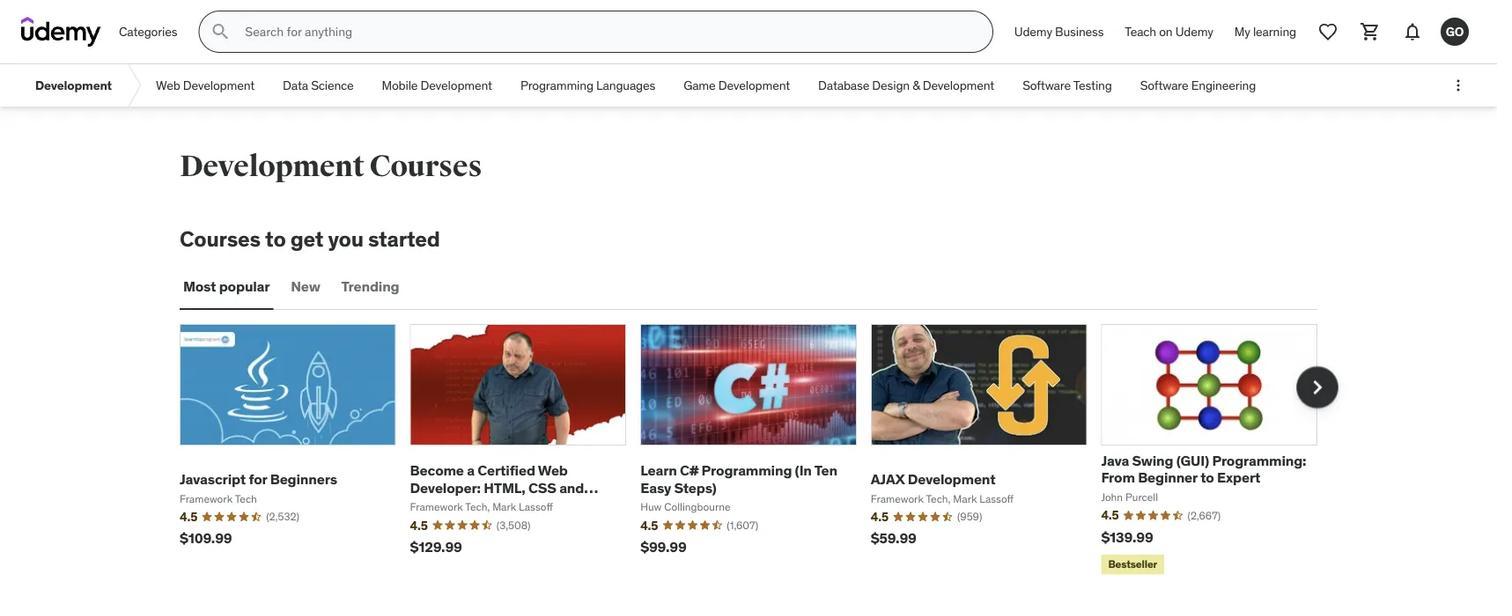 Task type: locate. For each thing, give the bounding box(es) containing it.
1 horizontal spatial courses
[[369, 148, 482, 185]]

web right arrow pointing to subcategory menu links icon
[[156, 77, 180, 93]]

development right &
[[923, 77, 995, 93]]

easy
[[641, 479, 671, 497]]

0 horizontal spatial to
[[265, 226, 286, 252]]

0 vertical spatial to
[[265, 226, 286, 252]]

web development link
[[142, 64, 269, 107]]

data science
[[283, 77, 354, 93]]

web inside become a certified web developer: html, css and javascript
[[538, 462, 568, 480]]

mobile development link
[[368, 64, 506, 107]]

more subcategory menu links image
[[1450, 77, 1468, 94]]

most popular
[[183, 278, 270, 296]]

0 vertical spatial courses
[[369, 148, 482, 185]]

courses
[[369, 148, 482, 185], [180, 226, 261, 252]]

0 horizontal spatial programming
[[521, 77, 594, 93]]

to
[[265, 226, 286, 252], [1201, 469, 1214, 487]]

learn c# programming (in ten easy steps)
[[641, 462, 838, 497]]

development up get at the top of the page
[[180, 148, 364, 185]]

data science link
[[269, 64, 368, 107]]

game development
[[684, 77, 790, 93]]

go link
[[1434, 11, 1476, 53]]

learn
[[641, 462, 677, 480]]

1 horizontal spatial to
[[1201, 469, 1214, 487]]

next image
[[1304, 373, 1332, 402]]

development right ajax
[[908, 470, 996, 488]]

udemy left business
[[1015, 24, 1053, 39]]

0 vertical spatial programming
[[521, 77, 594, 93]]

software
[[1023, 77, 1071, 93], [1140, 77, 1189, 93]]

web right the certified
[[538, 462, 568, 480]]

Search for anything text field
[[242, 17, 972, 47]]

my learning
[[1235, 24, 1297, 39]]

popular
[[219, 278, 270, 296]]

development link
[[21, 64, 126, 107]]

for
[[249, 470, 267, 488]]

1 vertical spatial to
[[1201, 469, 1214, 487]]

1 udemy from the left
[[1015, 24, 1053, 39]]

testing
[[1074, 77, 1112, 93]]

software testing
[[1023, 77, 1112, 93]]

1 horizontal spatial udemy
[[1176, 24, 1214, 39]]

(gui)
[[1177, 452, 1210, 470]]

certified
[[478, 462, 535, 480]]

1 horizontal spatial software
[[1140, 77, 1189, 93]]

you
[[328, 226, 364, 252]]

0 horizontal spatial software
[[1023, 77, 1071, 93]]

swing
[[1132, 452, 1174, 470]]

expert
[[1217, 469, 1261, 487]]

teach on udemy
[[1125, 24, 1214, 39]]

development inside carousel element
[[908, 470, 996, 488]]

wishlist image
[[1318, 21, 1339, 42]]

software down teach on udemy link
[[1140, 77, 1189, 93]]

courses up "started"
[[369, 148, 482, 185]]

to left get at the top of the page
[[265, 226, 286, 252]]

programming
[[521, 77, 594, 93], [702, 462, 792, 480]]

become
[[410, 462, 464, 480]]

on
[[1159, 24, 1173, 39]]

0 horizontal spatial courses
[[180, 226, 261, 252]]

1 vertical spatial web
[[538, 462, 568, 480]]

development courses
[[180, 148, 482, 185]]

to left expert
[[1201, 469, 1214, 487]]

1 horizontal spatial programming
[[702, 462, 792, 480]]

java swing (gui) programming: from beginner to expert link
[[1101, 452, 1307, 487]]

learning
[[1253, 24, 1297, 39]]

1 software from the left
[[1023, 77, 1071, 93]]

programming left languages
[[521, 77, 594, 93]]

beginner
[[1138, 469, 1198, 487]]

development down udemy image
[[35, 77, 112, 93]]

web
[[156, 77, 180, 93], [538, 462, 568, 480]]

trending button
[[338, 266, 403, 308]]

udemy right on
[[1176, 24, 1214, 39]]

1 vertical spatial programming
[[702, 462, 792, 480]]

game
[[684, 77, 716, 93]]

data
[[283, 77, 308, 93]]

a
[[467, 462, 475, 480]]

udemy business link
[[1004, 11, 1115, 53]]

javascript
[[410, 496, 478, 514]]

0 horizontal spatial web
[[156, 77, 180, 93]]

design
[[872, 77, 910, 93]]

learn c# programming (in ten easy steps) link
[[641, 462, 838, 497]]

most popular button
[[180, 266, 273, 308]]

javascript for beginners
[[180, 470, 337, 488]]

started
[[368, 226, 440, 252]]

udemy image
[[21, 17, 101, 47]]

software left 'testing' in the right of the page
[[1023, 77, 1071, 93]]

courses up 'most popular'
[[180, 226, 261, 252]]

software engineering link
[[1126, 64, 1270, 107]]

programming left (in
[[702, 462, 792, 480]]

0 horizontal spatial udemy
[[1015, 24, 1053, 39]]

development
[[35, 77, 112, 93], [183, 77, 255, 93], [421, 77, 492, 93], [719, 77, 790, 93], [923, 77, 995, 93], [180, 148, 364, 185], [908, 470, 996, 488]]

1 horizontal spatial web
[[538, 462, 568, 480]]

javascript for beginners link
[[180, 470, 337, 488]]

database
[[818, 77, 870, 93]]

trending
[[341, 278, 399, 296]]

software testing link
[[1009, 64, 1126, 107]]

to inside java swing (gui) programming: from beginner to expert
[[1201, 469, 1214, 487]]

programming languages link
[[506, 64, 670, 107]]

categories button
[[108, 11, 188, 53]]

new
[[291, 278, 320, 296]]

carousel element
[[180, 324, 1339, 578]]

most
[[183, 278, 216, 296]]

engineering
[[1192, 77, 1256, 93]]

2 software from the left
[[1140, 77, 1189, 93]]

(in
[[795, 462, 812, 480]]

udemy
[[1015, 24, 1053, 39], [1176, 24, 1214, 39]]



Task type: vqa. For each thing, say whether or not it's contained in the screenshot.
Programming Languages LINK
yes



Task type: describe. For each thing, give the bounding box(es) containing it.
1 vertical spatial courses
[[180, 226, 261, 252]]

arrow pointing to subcategory menu links image
[[126, 64, 142, 107]]

&
[[913, 77, 920, 93]]

programming inside learn c# programming (in ten easy steps)
[[702, 462, 792, 480]]

ajax development
[[871, 470, 996, 488]]

2 udemy from the left
[[1176, 24, 1214, 39]]

software for software engineering
[[1140, 77, 1189, 93]]

courses to get you started
[[180, 226, 440, 252]]

ajax
[[871, 470, 905, 488]]

development down submit search "image"
[[183, 77, 255, 93]]

database design & development
[[818, 77, 995, 93]]

udemy business
[[1015, 24, 1104, 39]]

ten
[[815, 462, 838, 480]]

html,
[[484, 479, 526, 497]]

web development
[[156, 77, 255, 93]]

mobile
[[382, 77, 418, 93]]

get
[[290, 226, 324, 252]]

my learning link
[[1224, 11, 1307, 53]]

java
[[1101, 452, 1129, 470]]

developer:
[[410, 479, 481, 497]]

database design & development link
[[804, 64, 1009, 107]]

beginners
[[270, 470, 337, 488]]

programming languages
[[521, 77, 656, 93]]

categories
[[119, 24, 177, 39]]

shopping cart with 0 items image
[[1360, 21, 1381, 42]]

languages
[[596, 77, 656, 93]]

css
[[528, 479, 557, 497]]

game development link
[[670, 64, 804, 107]]

notifications image
[[1402, 21, 1424, 42]]

0 vertical spatial web
[[156, 77, 180, 93]]

submit search image
[[210, 21, 231, 42]]

steps)
[[674, 479, 717, 497]]

and
[[560, 479, 584, 497]]

become a certified web developer: html, css and javascript link
[[410, 462, 598, 514]]

c#
[[680, 462, 699, 480]]

software for software testing
[[1023, 77, 1071, 93]]

from
[[1101, 469, 1135, 487]]

teach
[[1125, 24, 1157, 39]]

javascript
[[180, 470, 246, 488]]

teach on udemy link
[[1115, 11, 1224, 53]]

science
[[311, 77, 354, 93]]

ajax development link
[[871, 470, 996, 488]]

mobile development
[[382, 77, 492, 93]]

development right game at the left
[[719, 77, 790, 93]]

go
[[1446, 23, 1464, 39]]

become a certified web developer: html, css and javascript
[[410, 462, 584, 514]]

my
[[1235, 24, 1251, 39]]

new button
[[287, 266, 324, 308]]

development right mobile
[[421, 77, 492, 93]]

programming:
[[1212, 452, 1307, 470]]

business
[[1055, 24, 1104, 39]]

software engineering
[[1140, 77, 1256, 93]]

java swing (gui) programming: from beginner to expert
[[1101, 452, 1307, 487]]



